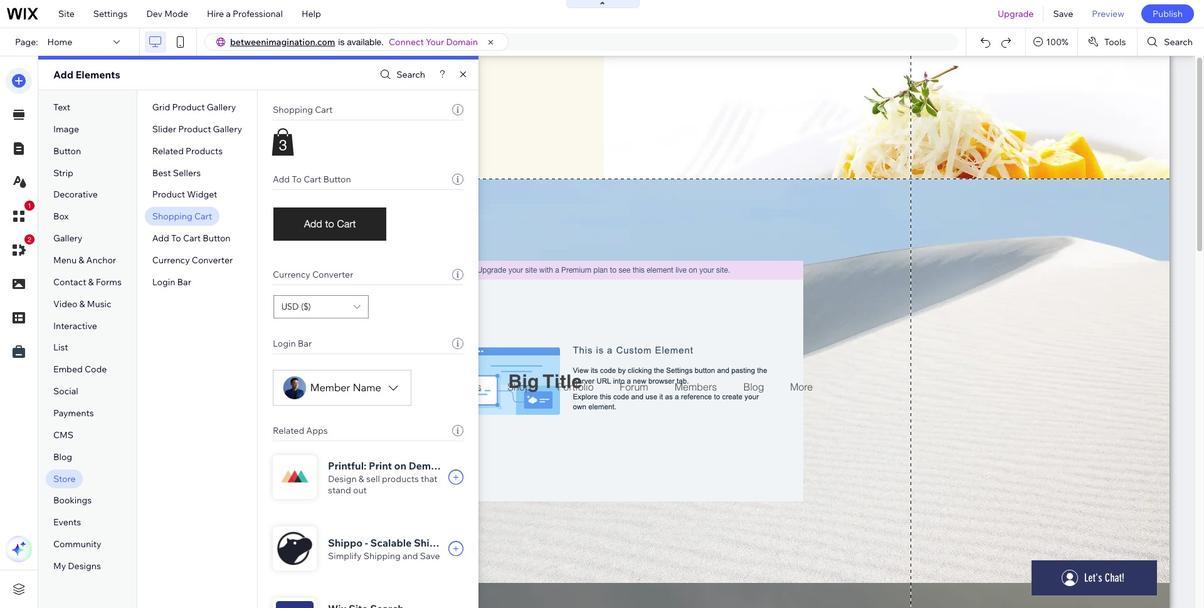 Task type: locate. For each thing, give the bounding box(es) containing it.
1 horizontal spatial shopping cart
[[273, 104, 333, 115]]

1 vertical spatial currency
[[273, 269, 310, 280]]

login
[[152, 277, 175, 288], [273, 338, 296, 349]]

save inside shippo - scalable shipping simplify shipping and save
[[420, 551, 440, 562]]

embed code
[[53, 364, 107, 375]]

1 vertical spatial shopping
[[152, 211, 192, 222]]

1 horizontal spatial search
[[1165, 36, 1193, 48]]

button
[[53, 145, 81, 157], [323, 174, 351, 185], [203, 233, 231, 244]]

1 vertical spatial shopping cart
[[152, 211, 212, 222]]

0 vertical spatial login
[[152, 277, 175, 288]]

music
[[87, 298, 111, 310]]

1 horizontal spatial to
[[292, 174, 302, 185]]

scalable
[[370, 537, 412, 550]]

product up slider product gallery at the left top
[[172, 102, 205, 113]]

0 vertical spatial search
[[1165, 36, 1193, 48]]

shopping
[[273, 104, 313, 115], [152, 211, 192, 222]]

0 vertical spatial currency converter
[[152, 255, 233, 266]]

1
[[28, 202, 31, 210]]

0 horizontal spatial save
[[420, 551, 440, 562]]

blog
[[53, 452, 72, 463]]

1 horizontal spatial currency
[[273, 269, 310, 280]]

cart
[[315, 104, 333, 115], [304, 174, 321, 185], [194, 211, 212, 222], [183, 233, 201, 244]]

grid product gallery
[[152, 102, 236, 113]]

& left forms
[[88, 277, 94, 288]]

1 horizontal spatial login bar
[[273, 338, 312, 349]]

1 vertical spatial currency converter
[[273, 269, 353, 280]]

events
[[53, 517, 81, 528]]

0 vertical spatial bar
[[177, 277, 191, 288]]

& right video
[[79, 298, 85, 310]]

& for contact
[[88, 277, 94, 288]]

-
[[365, 537, 368, 550]]

upgrade
[[998, 8, 1034, 19]]

0 horizontal spatial login
[[152, 277, 175, 288]]

bar
[[177, 277, 191, 288], [298, 338, 312, 349]]

elements
[[76, 68, 120, 81]]

search button
[[1138, 28, 1204, 56], [377, 66, 425, 84]]

product
[[172, 102, 205, 113], [178, 123, 211, 135], [152, 189, 185, 200]]

1 horizontal spatial shopping
[[273, 104, 313, 115]]

2
[[28, 236, 31, 243]]

currency
[[152, 255, 190, 266], [273, 269, 310, 280]]

product down grid product gallery
[[178, 123, 211, 135]]

is
[[338, 37, 345, 47]]

1 vertical spatial shipping
[[364, 551, 401, 562]]

printful:
[[328, 460, 367, 472]]

search down 'is available. connect your domain'
[[397, 69, 425, 80]]

save right and
[[420, 551, 440, 562]]

1 vertical spatial button
[[323, 174, 351, 185]]

shipping up and
[[414, 537, 458, 550]]

slider
[[152, 123, 176, 135]]

& left sell
[[359, 474, 364, 485]]

0 horizontal spatial related
[[152, 145, 184, 157]]

save
[[1054, 8, 1074, 19], [420, 551, 440, 562]]

0 vertical spatial gallery
[[207, 102, 236, 113]]

save inside save button
[[1054, 8, 1074, 19]]

1 horizontal spatial currency converter
[[273, 269, 353, 280]]

1 vertical spatial product
[[178, 123, 211, 135]]

0 vertical spatial related
[[152, 145, 184, 157]]

forms
[[96, 277, 122, 288]]

1 vertical spatial save
[[420, 551, 440, 562]]

0 horizontal spatial shipping
[[364, 551, 401, 562]]

0 vertical spatial shopping cart
[[273, 104, 333, 115]]

related down slider
[[152, 145, 184, 157]]

0 horizontal spatial login bar
[[152, 277, 191, 288]]

gallery up slider product gallery at the left top
[[207, 102, 236, 113]]

add to cart button
[[273, 174, 351, 185], [152, 233, 231, 244]]

gallery
[[207, 102, 236, 113], [213, 123, 242, 135], [53, 233, 82, 244]]

code
[[85, 364, 107, 375]]

1 horizontal spatial bar
[[298, 338, 312, 349]]

0 vertical spatial search button
[[1138, 28, 1204, 56]]

2 horizontal spatial button
[[323, 174, 351, 185]]

0 horizontal spatial add to cart button
[[152, 233, 231, 244]]

currency converter
[[152, 255, 233, 266], [273, 269, 353, 280]]

related for related products
[[152, 145, 184, 157]]

1 horizontal spatial add
[[152, 233, 169, 244]]

store
[[53, 473, 76, 485]]

2 vertical spatial product
[[152, 189, 185, 200]]

0 horizontal spatial search
[[397, 69, 425, 80]]

0 horizontal spatial shopping
[[152, 211, 192, 222]]

related
[[152, 145, 184, 157], [273, 425, 304, 437]]

0 horizontal spatial search button
[[377, 66, 425, 84]]

design
[[328, 474, 357, 485]]

0 vertical spatial to
[[292, 174, 302, 185]]

preview button
[[1083, 0, 1134, 28]]

1 horizontal spatial shipping
[[414, 537, 458, 550]]

2 vertical spatial button
[[203, 233, 231, 244]]

related left apps on the left of page
[[273, 425, 304, 437]]

1 vertical spatial gallery
[[213, 123, 242, 135]]

0 vertical spatial currency
[[152, 255, 190, 266]]

0 vertical spatial product
[[172, 102, 205, 113]]

0 vertical spatial login bar
[[152, 277, 191, 288]]

search button down publish button
[[1138, 28, 1204, 56]]

0 vertical spatial button
[[53, 145, 81, 157]]

preview
[[1092, 8, 1125, 19]]

0 vertical spatial save
[[1054, 8, 1074, 19]]

search down publish
[[1165, 36, 1193, 48]]

text
[[53, 102, 70, 113]]

1 vertical spatial to
[[171, 233, 181, 244]]

1 horizontal spatial save
[[1054, 8, 1074, 19]]

shipping down 'scalable' at bottom left
[[364, 551, 401, 562]]

login bar
[[152, 277, 191, 288], [273, 338, 312, 349]]

100% button
[[1026, 28, 1078, 56]]

0 vertical spatial add to cart button
[[273, 174, 351, 185]]

0 horizontal spatial to
[[171, 233, 181, 244]]

1 horizontal spatial related
[[273, 425, 304, 437]]

available.
[[347, 37, 384, 47]]

gallery up menu
[[53, 233, 82, 244]]

0 horizontal spatial shopping cart
[[152, 211, 212, 222]]

& for menu
[[79, 255, 84, 266]]

converter
[[192, 255, 233, 266], [312, 269, 353, 280]]

0 vertical spatial add
[[53, 68, 73, 81]]

help
[[302, 8, 321, 19]]

home
[[47, 36, 72, 48]]

shipping
[[414, 537, 458, 550], [364, 551, 401, 562]]

widget
[[187, 189, 217, 200]]

box
[[53, 211, 69, 222]]

1 vertical spatial search button
[[377, 66, 425, 84]]

save button
[[1044, 0, 1083, 28]]

site
[[58, 8, 75, 19]]

related for related apps
[[273, 425, 304, 437]]

1 vertical spatial converter
[[312, 269, 353, 280]]

0 horizontal spatial add
[[53, 68, 73, 81]]

& inside printful: print on demand design & sell products that stand out
[[359, 474, 364, 485]]

1 horizontal spatial login
[[273, 338, 296, 349]]

add
[[53, 68, 73, 81], [273, 174, 290, 185], [152, 233, 169, 244]]

0 horizontal spatial currency converter
[[152, 255, 233, 266]]

100%
[[1046, 36, 1069, 48]]

&
[[79, 255, 84, 266], [88, 277, 94, 288], [79, 298, 85, 310], [359, 474, 364, 485]]

0 vertical spatial converter
[[192, 255, 233, 266]]

2 horizontal spatial add
[[273, 174, 290, 185]]

list
[[53, 342, 68, 353]]

search button down connect
[[377, 66, 425, 84]]

gallery up 'products'
[[213, 123, 242, 135]]

save up the 100%
[[1054, 8, 1074, 19]]

sellers
[[173, 167, 201, 179]]

& right menu
[[79, 255, 84, 266]]

printful: print on demand design & sell products that stand out
[[328, 460, 449, 496]]

0 horizontal spatial button
[[53, 145, 81, 157]]

mode
[[164, 8, 188, 19]]

menu & anchor
[[53, 255, 116, 266]]

product for grid
[[172, 102, 205, 113]]

1 horizontal spatial add to cart button
[[273, 174, 351, 185]]

1 vertical spatial related
[[273, 425, 304, 437]]

on
[[394, 460, 407, 472]]

best
[[152, 167, 171, 179]]

domain
[[446, 36, 478, 48]]

product down best
[[152, 189, 185, 200]]

dev
[[146, 8, 162, 19]]

anchor
[[86, 255, 116, 266]]

2 button
[[6, 235, 35, 263]]

1 horizontal spatial converter
[[312, 269, 353, 280]]

search
[[1165, 36, 1193, 48], [397, 69, 425, 80]]

that
[[421, 474, 438, 485]]

to
[[292, 174, 302, 185], [171, 233, 181, 244]]



Task type: describe. For each thing, give the bounding box(es) containing it.
product widget
[[152, 189, 217, 200]]

stand
[[328, 485, 351, 496]]

designs
[[68, 561, 101, 572]]

products
[[382, 474, 419, 485]]

interactive
[[53, 320, 97, 332]]

add elements
[[53, 68, 120, 81]]

1 vertical spatial add
[[273, 174, 290, 185]]

1 vertical spatial search
[[397, 69, 425, 80]]

1 vertical spatial login
[[273, 338, 296, 349]]

social
[[53, 386, 78, 397]]

shippo
[[328, 537, 363, 550]]

gallery for slider product gallery
[[213, 123, 242, 135]]

0 horizontal spatial bar
[[177, 277, 191, 288]]

slider product gallery
[[152, 123, 242, 135]]

menu
[[53, 255, 77, 266]]

your
[[426, 36, 444, 48]]

1 horizontal spatial search button
[[1138, 28, 1204, 56]]

simplify
[[328, 551, 362, 562]]

0 vertical spatial shopping
[[273, 104, 313, 115]]

publish button
[[1142, 4, 1194, 23]]

tools button
[[1078, 28, 1138, 56]]

betweenimagination.com
[[230, 36, 335, 48]]

connect
[[389, 36, 424, 48]]

1 vertical spatial add to cart button
[[152, 233, 231, 244]]

shippo - scalable shipping simplify shipping and save
[[328, 537, 458, 562]]

publish
[[1153, 8, 1183, 19]]

related products
[[152, 145, 223, 157]]

gallery for grid product gallery
[[207, 102, 236, 113]]

best sellers
[[152, 167, 201, 179]]

and
[[403, 551, 418, 562]]

bookings
[[53, 495, 92, 507]]

dev mode
[[146, 8, 188, 19]]

payments
[[53, 408, 94, 419]]

my
[[53, 561, 66, 572]]

apps
[[306, 425, 328, 437]]

cms
[[53, 430, 73, 441]]

0 vertical spatial shipping
[[414, 537, 458, 550]]

demand
[[409, 460, 449, 472]]

hire
[[207, 8, 224, 19]]

0 horizontal spatial converter
[[192, 255, 233, 266]]

1 vertical spatial login bar
[[273, 338, 312, 349]]

image
[[53, 123, 79, 135]]

a
[[226, 8, 231, 19]]

tools
[[1105, 36, 1126, 48]]

print
[[369, 460, 392, 472]]

related apps
[[273, 425, 328, 437]]

video & music
[[53, 298, 111, 310]]

product for slider
[[178, 123, 211, 135]]

hire a professional
[[207, 8, 283, 19]]

community
[[53, 539, 101, 550]]

settings
[[93, 8, 128, 19]]

video
[[53, 298, 77, 310]]

decorative
[[53, 189, 98, 200]]

my designs
[[53, 561, 101, 572]]

out
[[353, 485, 367, 496]]

1 button
[[6, 201, 35, 230]]

sell
[[366, 474, 380, 485]]

2 vertical spatial gallery
[[53, 233, 82, 244]]

strip
[[53, 167, 73, 179]]

2 vertical spatial add
[[152, 233, 169, 244]]

contact
[[53, 277, 86, 288]]

& for video
[[79, 298, 85, 310]]

1 horizontal spatial button
[[203, 233, 231, 244]]

contact & forms
[[53, 277, 122, 288]]

is available. connect your domain
[[338, 36, 478, 48]]

grid
[[152, 102, 170, 113]]

embed
[[53, 364, 83, 375]]

1 vertical spatial bar
[[298, 338, 312, 349]]

professional
[[233, 8, 283, 19]]

0 horizontal spatial currency
[[152, 255, 190, 266]]

products
[[186, 145, 223, 157]]



Task type: vqa. For each thing, say whether or not it's contained in the screenshot.
right To
yes



